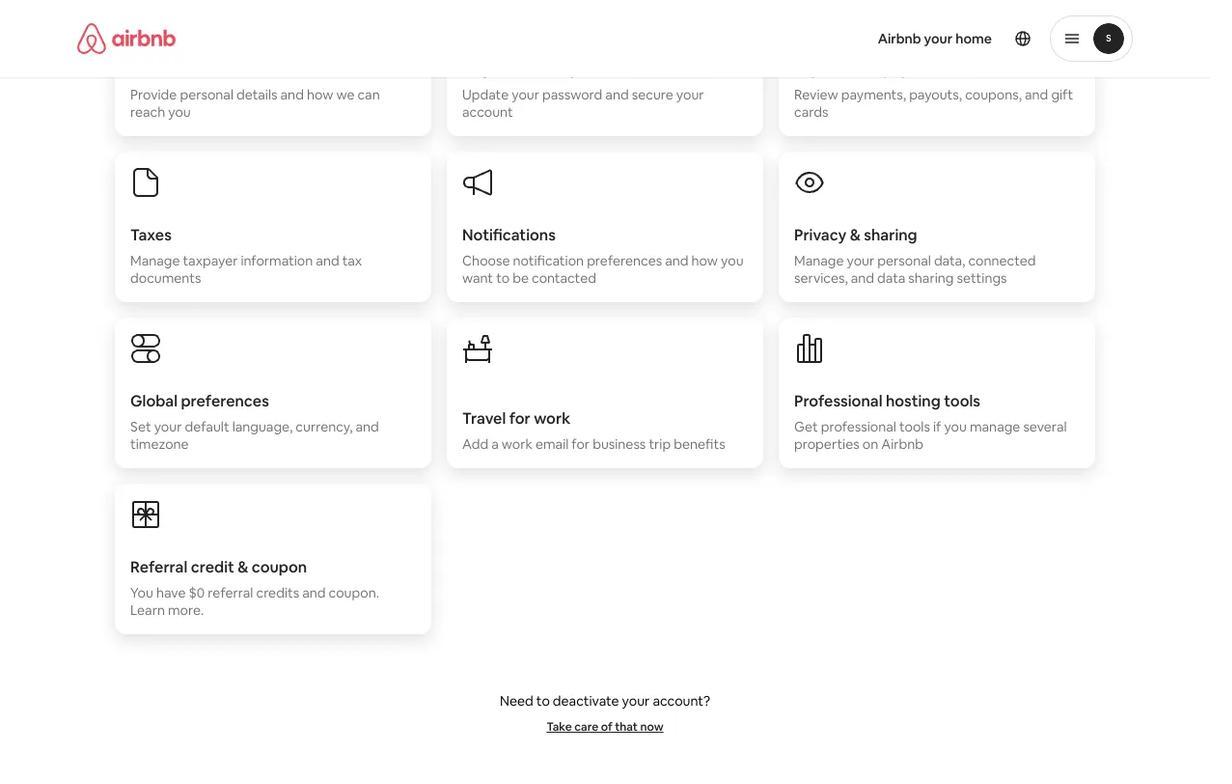 Task type: vqa. For each thing, say whether or not it's contained in the screenshot.
Profile element
yes



Task type: locate. For each thing, give the bounding box(es) containing it.
to left be
[[496, 269, 510, 287]]

0 horizontal spatial to
[[496, 269, 510, 287]]

0 horizontal spatial you
[[168, 103, 191, 121]]

account?
[[653, 692, 711, 710]]

notifications
[[463, 224, 556, 244]]

your right "secure"
[[677, 86, 704, 103]]

your inside privacy & sharing manage your personal data, connected services, and data sharing settings
[[847, 252, 875, 269]]

your left the data
[[847, 252, 875, 269]]

& inside privacy & sharing manage your personal data, connected services, and data sharing settings
[[850, 224, 861, 244]]

personal
[[180, 86, 234, 103], [878, 252, 932, 269]]

tax
[[342, 252, 362, 269]]

deactivate
[[553, 692, 619, 710]]

1 horizontal spatial how
[[692, 252, 718, 269]]

referral
[[130, 557, 188, 576]]

data
[[878, 269, 906, 287]]

login & security update your password and secure your account
[[463, 58, 704, 121]]

0 horizontal spatial preferences
[[181, 391, 269, 410]]

for right travel
[[509, 408, 531, 428]]

& inside login & security update your password and secure your account
[[506, 58, 517, 78]]

work up email
[[534, 408, 571, 428]]

payments,
[[842, 86, 907, 103]]

&
[[506, 58, 517, 78], [869, 58, 880, 78], [850, 224, 861, 244], [238, 557, 248, 576]]

0 vertical spatial for
[[509, 408, 531, 428]]

and inside taxes manage taxpayer information and tax documents
[[316, 252, 340, 269]]

1 horizontal spatial for
[[572, 435, 590, 453]]

0 vertical spatial how
[[307, 86, 333, 103]]

to right need
[[537, 692, 550, 710]]

add
[[463, 435, 489, 453]]

tools up manage
[[944, 391, 981, 410]]

& right the login
[[506, 58, 517, 78]]

payouts,
[[910, 86, 963, 103]]

info
[[196, 58, 224, 78]]

2 vertical spatial you
[[945, 418, 967, 435]]

1 manage from the left
[[130, 252, 180, 269]]

0 horizontal spatial work
[[502, 435, 533, 453]]

on
[[863, 435, 879, 453]]

several
[[1024, 418, 1067, 435]]

& up referral
[[238, 557, 248, 576]]

and inside global preferences set your default language, currency, and timezone
[[356, 418, 379, 435]]

and inside privacy & sharing manage your personal data, connected services, and data sharing settings
[[851, 269, 875, 287]]

that
[[615, 719, 638, 734]]

1 vertical spatial work
[[502, 435, 533, 453]]

notifications choose notification preferences and how you want to be contacted
[[463, 224, 744, 287]]

1 vertical spatial airbnb
[[882, 435, 924, 453]]

how
[[307, 86, 333, 103], [692, 252, 718, 269]]

your right set
[[154, 418, 182, 435]]

& right privacy
[[850, 224, 861, 244]]

provide
[[130, 86, 177, 103]]

taxes
[[130, 224, 172, 244]]

0 vertical spatial to
[[496, 269, 510, 287]]

0 horizontal spatial personal
[[180, 86, 234, 103]]

1 vertical spatial you
[[721, 252, 744, 269]]

airbnb right 'on'
[[882, 435, 924, 453]]

airbnb
[[878, 30, 922, 47], [882, 435, 924, 453]]

gift
[[1052, 86, 1074, 103]]

0 horizontal spatial how
[[307, 86, 333, 103]]

1 vertical spatial tools
[[900, 418, 931, 435]]

preferences up default
[[181, 391, 269, 410]]

work
[[534, 408, 571, 428], [502, 435, 533, 453]]

your up that
[[622, 692, 650, 710]]

airbnb up payouts
[[878, 30, 922, 47]]

& inside payments & payouts review payments, payouts, coupons, and gift cards
[[869, 58, 880, 78]]

0 horizontal spatial manage
[[130, 252, 180, 269]]

your left 'home'
[[925, 30, 953, 47]]

be
[[513, 269, 529, 287]]

preferences
[[587, 252, 663, 269], [181, 391, 269, 410]]

airbnb inside professional hosting tools get professional tools if you manage several properties on airbnb
[[882, 435, 924, 453]]

profile element
[[629, 0, 1134, 77]]

tools
[[944, 391, 981, 410], [900, 418, 931, 435]]

timezone
[[130, 435, 189, 453]]

airbnb your home link
[[867, 18, 1004, 59]]

0 vertical spatial preferences
[[587, 252, 663, 269]]

to
[[496, 269, 510, 287], [537, 692, 550, 710]]

you right reach
[[168, 103, 191, 121]]

tools left if
[[900, 418, 931, 435]]

you right if
[[945, 418, 967, 435]]

travel
[[463, 408, 506, 428]]

professional
[[795, 391, 883, 410]]

sharing up the data
[[864, 224, 918, 244]]

personal inside privacy & sharing manage your personal data, connected services, and data sharing settings
[[878, 252, 932, 269]]

details
[[237, 86, 278, 103]]

professional hosting tools get professional tools if you manage several properties on airbnb
[[795, 391, 1067, 453]]

choose
[[463, 252, 510, 269]]

reach
[[130, 103, 165, 121]]

work right a
[[502, 435, 533, 453]]

2 horizontal spatial you
[[945, 418, 967, 435]]

you
[[168, 103, 191, 121], [721, 252, 744, 269], [945, 418, 967, 435]]

manage down privacy
[[795, 252, 844, 269]]

2 manage from the left
[[795, 252, 844, 269]]

travel for work add a work email for business trip benefits
[[463, 408, 726, 453]]

personal down the 'info'
[[180, 86, 234, 103]]

privacy & sharing manage your personal data, connected services, and data sharing settings
[[795, 224, 1037, 287]]

hosting
[[886, 391, 941, 410]]

1 vertical spatial sharing
[[909, 269, 954, 287]]

1 horizontal spatial you
[[721, 252, 744, 269]]

coupon
[[252, 557, 307, 576]]

your
[[925, 30, 953, 47], [512, 86, 540, 103], [677, 86, 704, 103], [847, 252, 875, 269], [154, 418, 182, 435], [622, 692, 650, 710]]

now
[[641, 719, 664, 734]]

0 vertical spatial personal
[[180, 86, 234, 103]]

& inside referral credit & coupon you have $0 referral credits and coupon. learn more.
[[238, 557, 248, 576]]

you
[[130, 584, 153, 602]]

1 vertical spatial to
[[537, 692, 550, 710]]

you left services,
[[721, 252, 744, 269]]

1 vertical spatial preferences
[[181, 391, 269, 410]]

airbnb inside profile element
[[878, 30, 922, 47]]

need to deactivate your account? take care of that now
[[500, 692, 711, 734]]

1 horizontal spatial manage
[[795, 252, 844, 269]]

manage down taxes on the left
[[130, 252, 180, 269]]

your inside need to deactivate your account? take care of that now
[[622, 692, 650, 710]]

0 vertical spatial airbnb
[[878, 30, 922, 47]]

1 vertical spatial personal
[[878, 252, 932, 269]]

a
[[492, 435, 499, 453]]

0 vertical spatial you
[[168, 103, 191, 121]]

we
[[336, 86, 355, 103]]

personal left data,
[[878, 252, 932, 269]]

take
[[547, 719, 572, 734]]

credit
[[191, 557, 234, 576]]

0 vertical spatial work
[[534, 408, 571, 428]]

manage
[[130, 252, 180, 269], [795, 252, 844, 269]]

sharing
[[864, 224, 918, 244], [909, 269, 954, 287]]

can
[[358, 86, 380, 103]]

1 horizontal spatial to
[[537, 692, 550, 710]]

preferences inside notifications choose notification preferences and how you want to be contacted
[[587, 252, 663, 269]]

to inside notifications choose notification preferences and how you want to be contacted
[[496, 269, 510, 287]]

coupons,
[[966, 86, 1023, 103]]

& up payments,
[[869, 58, 880, 78]]

and inside referral credit & coupon you have $0 referral credits and coupon. learn more.
[[302, 584, 326, 602]]

preferences right notification
[[587, 252, 663, 269]]

1 horizontal spatial preferences
[[587, 252, 663, 269]]

for right email
[[572, 435, 590, 453]]

sharing right the data
[[909, 269, 954, 287]]

want
[[463, 269, 493, 287]]

services,
[[795, 269, 848, 287]]

1 vertical spatial how
[[692, 252, 718, 269]]

0 vertical spatial tools
[[944, 391, 981, 410]]

coupon.
[[329, 584, 379, 602]]

1 horizontal spatial personal
[[878, 252, 932, 269]]

and
[[281, 86, 304, 103], [606, 86, 629, 103], [1025, 86, 1049, 103], [316, 252, 340, 269], [666, 252, 689, 269], [851, 269, 875, 287], [356, 418, 379, 435], [302, 584, 326, 602]]

for
[[509, 408, 531, 428], [572, 435, 590, 453]]

documents
[[130, 269, 201, 287]]

email
[[536, 435, 569, 453]]

payouts
[[883, 58, 942, 78]]

currency,
[[296, 418, 353, 435]]



Task type: describe. For each thing, give the bounding box(es) containing it.
how inside notifications choose notification preferences and how you want to be contacted
[[692, 252, 718, 269]]

and inside notifications choose notification preferences and how you want to be contacted
[[666, 252, 689, 269]]

login
[[463, 58, 503, 78]]

you inside notifications choose notification preferences and how you want to be contacted
[[721, 252, 744, 269]]

notification
[[513, 252, 584, 269]]

how inside the personal info provide personal details and how we can reach you
[[307, 86, 333, 103]]

payments
[[795, 58, 866, 78]]

preferences inside global preferences set your default language, currency, and timezone
[[181, 391, 269, 410]]

global preferences set your default language, currency, and timezone
[[130, 391, 379, 453]]

taxpayer
[[183, 252, 238, 269]]

settings
[[957, 269, 1008, 287]]

credits
[[256, 584, 299, 602]]

and inside login & security update your password and secure your account
[[606, 86, 629, 103]]

security
[[520, 58, 579, 78]]

manage inside taxes manage taxpayer information and tax documents
[[130, 252, 180, 269]]

personal inside the personal info provide personal details and how we can reach you
[[180, 86, 234, 103]]

personal info provide personal details and how we can reach you
[[130, 58, 380, 121]]

have
[[156, 584, 186, 602]]

account
[[463, 103, 513, 121]]

care
[[575, 719, 599, 734]]

airbnb your home
[[878, 30, 993, 47]]

contacted
[[532, 269, 597, 287]]

you inside the personal info provide personal details and how we can reach you
[[168, 103, 191, 121]]

properties
[[795, 435, 860, 453]]

update
[[463, 86, 509, 103]]

1 vertical spatial for
[[572, 435, 590, 453]]

you inside professional hosting tools get professional tools if you manage several properties on airbnb
[[945, 418, 967, 435]]

cards
[[795, 103, 829, 121]]

secure
[[632, 86, 674, 103]]

trip
[[649, 435, 671, 453]]

manage inside privacy & sharing manage your personal data, connected services, and data sharing settings
[[795, 252, 844, 269]]

business
[[593, 435, 646, 453]]

get
[[795, 418, 818, 435]]

data,
[[935, 252, 966, 269]]

benefits
[[674, 435, 726, 453]]

taxes manage taxpayer information and tax documents
[[130, 224, 362, 287]]

& for sharing
[[850, 224, 861, 244]]

and inside payments & payouts review payments, payouts, coupons, and gift cards
[[1025, 86, 1049, 103]]

referral credit & coupon you have $0 referral credits and coupon. learn more.
[[130, 557, 379, 619]]

0 vertical spatial sharing
[[864, 224, 918, 244]]

learn
[[130, 602, 165, 619]]

and inside the personal info provide personal details and how we can reach you
[[281, 86, 304, 103]]

1 horizontal spatial work
[[534, 408, 571, 428]]

1 horizontal spatial tools
[[944, 391, 981, 410]]

manage
[[970, 418, 1021, 435]]

if
[[934, 418, 942, 435]]

your inside global preferences set your default language, currency, and timezone
[[154, 418, 182, 435]]

review
[[795, 86, 839, 103]]

your down the "security"
[[512, 86, 540, 103]]

global
[[130, 391, 178, 410]]

need
[[500, 692, 534, 710]]

information
[[241, 252, 313, 269]]

password
[[543, 86, 603, 103]]

professional
[[821, 418, 897, 435]]

home
[[956, 30, 993, 47]]

default
[[185, 418, 229, 435]]

language,
[[232, 418, 293, 435]]

connected
[[969, 252, 1037, 269]]

your inside airbnb your home link
[[925, 30, 953, 47]]

$0
[[189, 584, 205, 602]]

payments & payouts review payments, payouts, coupons, and gift cards
[[795, 58, 1074, 121]]

& for security
[[506, 58, 517, 78]]

0 horizontal spatial for
[[509, 408, 531, 428]]

& for payouts
[[869, 58, 880, 78]]

of
[[601, 719, 613, 734]]

set
[[130, 418, 151, 435]]

personal
[[130, 58, 192, 78]]

take care of that now link
[[547, 719, 664, 734]]

more.
[[168, 602, 204, 619]]

referral
[[208, 584, 253, 602]]

0 horizontal spatial tools
[[900, 418, 931, 435]]

to inside need to deactivate your account? take care of that now
[[537, 692, 550, 710]]

privacy
[[795, 224, 847, 244]]



